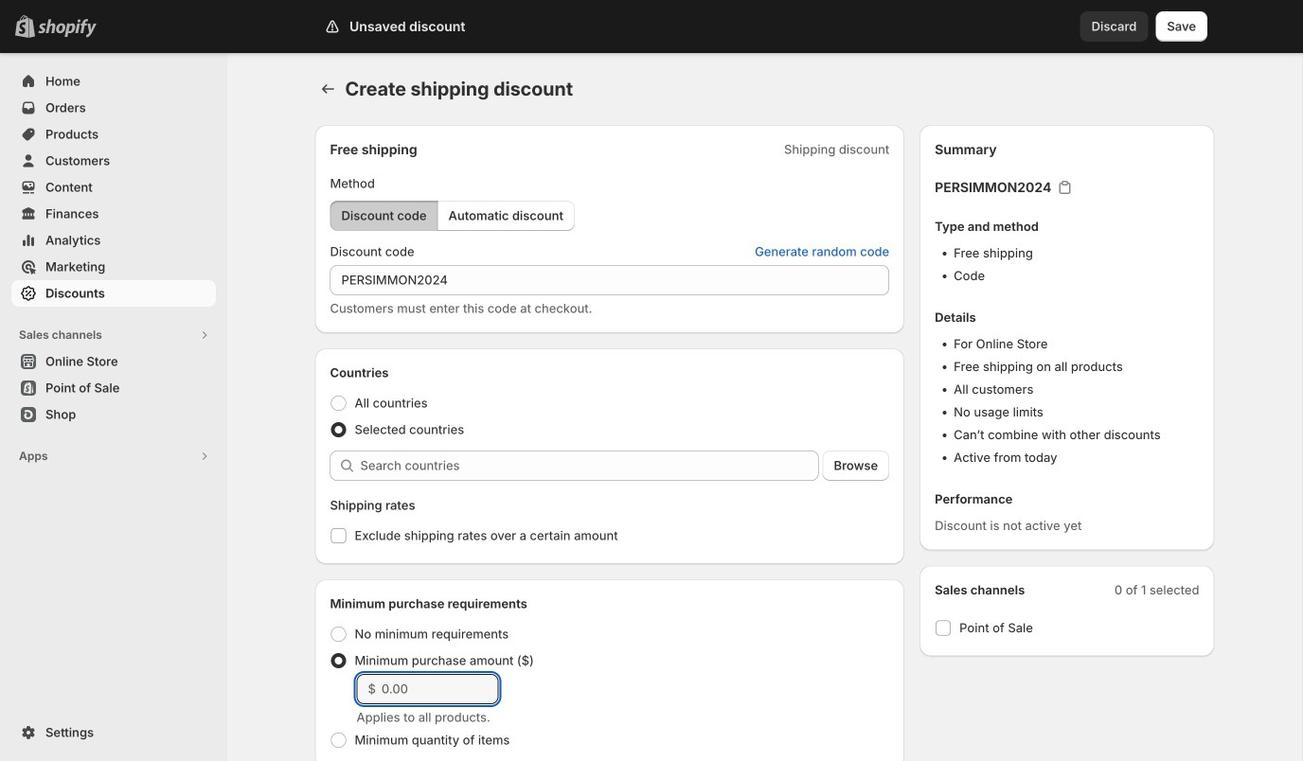 Task type: describe. For each thing, give the bounding box(es) containing it.
Search countries text field
[[360, 451, 819, 481]]

shopify image
[[38, 19, 97, 38]]



Task type: vqa. For each thing, say whether or not it's contained in the screenshot.
Search countries text field
yes



Task type: locate. For each thing, give the bounding box(es) containing it.
0.00 text field
[[382, 674, 499, 705]]

None text field
[[330, 265, 890, 296]]



